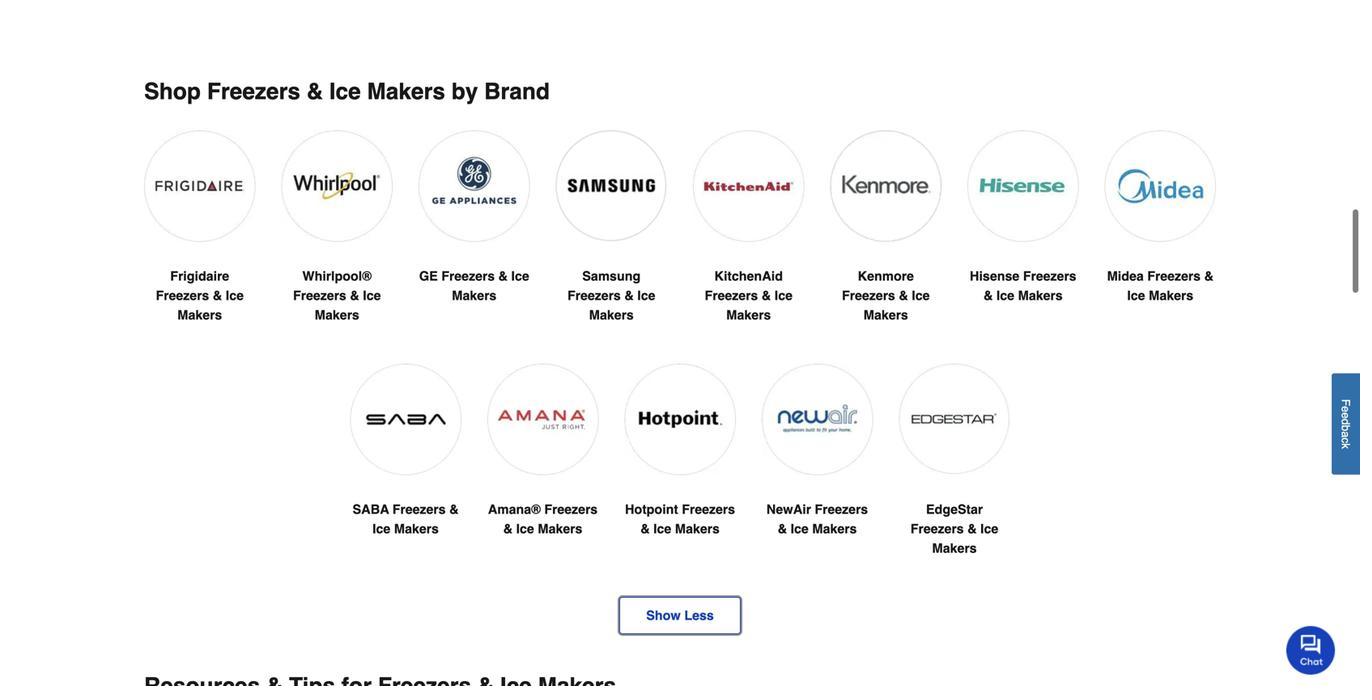 Task type: describe. For each thing, give the bounding box(es) containing it.
makers for saba freezers & ice makers
[[394, 521, 439, 536]]

samsung freezers & ice makers
[[568, 268, 656, 322]]

hisense freezers & ice makers link
[[968, 130, 1079, 344]]

makers for hisense freezers & ice makers
[[1019, 288, 1063, 303]]

freezers for kitchenaid
[[705, 288, 759, 303]]

makers for frigidaire freezers & ice makers
[[178, 307, 222, 322]]

& for kitchenaid
[[762, 288, 771, 303]]

kenmore freezers & ice makers
[[843, 268, 930, 322]]

whirlpool® freezers & ice makers
[[293, 268, 381, 322]]

frigidaire freezers & ice makers link
[[144, 130, 256, 364]]

shop freezers & ice makers by brand
[[144, 78, 550, 104]]

edgestar
[[927, 502, 984, 517]]

ice for saba
[[373, 521, 391, 536]]

1 e from the top
[[1340, 406, 1353, 413]]

newair logo. image
[[762, 364, 873, 475]]

freezers for shop
[[207, 78, 301, 104]]

edgestar freezers & ice makers link
[[899, 364, 1011, 597]]

ice for shop
[[329, 78, 361, 104]]

freezers for samsung
[[568, 288, 621, 303]]

& for samsung
[[625, 288, 634, 303]]

makers for amana® freezers & ice makers
[[538, 521, 583, 536]]

freezers for hisense
[[1024, 268, 1077, 283]]

shop
[[144, 78, 201, 104]]

makers for newair freezers & ice makers
[[813, 521, 857, 536]]

freezers for frigidaire
[[156, 288, 209, 303]]

& for ge
[[499, 268, 508, 283]]

amana® freezers & ice makers
[[488, 502, 598, 536]]

hisense
[[970, 268, 1020, 283]]

frigidaire logo. image
[[144, 130, 256, 242]]

show less
[[647, 608, 714, 623]]

& for hisense
[[984, 288, 994, 303]]

c
[[1340, 438, 1353, 443]]

makers for midea freezers & ice makers
[[1150, 288, 1194, 303]]

show
[[647, 608, 681, 623]]

2 e from the top
[[1340, 413, 1353, 419]]

samsung freezers & ice makers link
[[556, 130, 668, 364]]

ice for frigidaire
[[226, 288, 244, 303]]

newair freezers & ice makers
[[767, 502, 869, 536]]

f
[[1340, 399, 1353, 406]]

freezers for ge
[[442, 268, 495, 283]]

& for amana®
[[504, 521, 513, 536]]

& for hotpoint
[[641, 521, 650, 536]]

ice for whirlpool®
[[363, 288, 381, 303]]

makers for samsung freezers & ice makers
[[589, 307, 634, 322]]

midea
[[1108, 268, 1145, 283]]

saba freezers & ice makers link
[[350, 364, 462, 577]]

freezers for edgestar
[[911, 521, 964, 536]]

makers for edgestar freezers & ice makers
[[933, 541, 977, 556]]

newair
[[767, 502, 812, 517]]

midea logo. image
[[1105, 130, 1217, 242]]

& for edgestar
[[968, 521, 977, 536]]

frigidaire freezers & ice makers
[[156, 268, 244, 322]]

hisense freezers & ice makers
[[970, 268, 1077, 303]]

midea freezers & ice makers
[[1108, 268, 1214, 303]]

brand
[[485, 78, 550, 104]]



Task type: locate. For each thing, give the bounding box(es) containing it.
& for kenmore
[[899, 288, 909, 303]]

hotpoint freezers & ice makers
[[625, 502, 736, 536]]

whirlpool®
[[303, 268, 372, 283]]

samsung logo. image
[[556, 130, 668, 242]]

amana® freezers & ice makers link
[[487, 364, 599, 577]]

g e logo. image
[[419, 130, 530, 242]]

makers inside hisense freezers & ice makers
[[1019, 288, 1063, 303]]

saba
[[353, 502, 389, 517]]

makers
[[367, 78, 446, 104], [452, 288, 497, 303], [1019, 288, 1063, 303], [1150, 288, 1194, 303], [178, 307, 222, 322], [315, 307, 360, 322], [589, 307, 634, 322], [727, 307, 771, 322], [864, 307, 909, 322], [394, 521, 439, 536], [538, 521, 583, 536], [675, 521, 720, 536], [813, 521, 857, 536], [933, 541, 977, 556]]

& inside saba freezers & ice makers
[[450, 502, 459, 517]]

edge star logo. image
[[899, 364, 1011, 474]]

ice inside saba freezers & ice makers
[[373, 521, 391, 536]]

&
[[307, 78, 323, 104], [499, 268, 508, 283], [1205, 268, 1214, 283], [213, 288, 222, 303], [350, 288, 360, 303], [625, 288, 634, 303], [762, 288, 771, 303], [899, 288, 909, 303], [984, 288, 994, 303], [450, 502, 459, 517], [504, 521, 513, 536], [641, 521, 650, 536], [778, 521, 788, 536], [968, 521, 977, 536]]

freezers inside kenmore freezers & ice makers
[[843, 288, 896, 303]]

ice for hisense
[[997, 288, 1015, 303]]

& inside "samsung freezers & ice makers"
[[625, 288, 634, 303]]

whirlpool logo. image
[[282, 130, 393, 242]]

makers inside hotpoint freezers & ice makers
[[675, 521, 720, 536]]

f e e d b a c k
[[1340, 399, 1353, 449]]

ice for edgestar
[[981, 521, 999, 536]]

e up the d
[[1340, 406, 1353, 413]]

freezers inside edgestar freezers & ice makers
[[911, 521, 964, 536]]

freezers inside midea freezers & ice makers
[[1148, 268, 1201, 283]]

midea freezers & ice makers link
[[1105, 130, 1217, 344]]

kitchenaid logo. image
[[693, 130, 805, 242]]

& inside whirlpool® freezers & ice makers
[[350, 288, 360, 303]]

& for newair
[[778, 521, 788, 536]]

makers for hotpoint freezers & ice makers
[[675, 521, 720, 536]]

& inside edgestar freezers & ice makers
[[968, 521, 977, 536]]

& inside hisense freezers & ice makers
[[984, 288, 994, 303]]

kitchenaid
[[715, 268, 783, 283]]

samsung
[[583, 268, 641, 283]]

& for frigidaire
[[213, 288, 222, 303]]

kenmore freezers & ice makers link
[[831, 130, 942, 364]]

ice inside midea freezers & ice makers
[[1128, 288, 1146, 303]]

makers inside amana® freezers & ice makers
[[538, 521, 583, 536]]

edgestar freezers & ice makers
[[911, 502, 999, 556]]

makers inside "ge freezers & ice makers"
[[452, 288, 497, 303]]

d
[[1340, 419, 1353, 425]]

freezers for kenmore
[[843, 288, 896, 303]]

freezers for newair
[[815, 502, 869, 517]]

ice inside edgestar freezers & ice makers
[[981, 521, 999, 536]]

freezers inside amana® freezers & ice makers
[[545, 502, 598, 517]]

& inside kenmore freezers & ice makers
[[899, 288, 909, 303]]

makers inside kenmore freezers & ice makers
[[864, 307, 909, 322]]

freezers inside "ge freezers & ice makers"
[[442, 268, 495, 283]]

makers inside "samsung freezers & ice makers"
[[589, 307, 634, 322]]

hotpoint
[[625, 502, 679, 517]]

kenmore
[[858, 268, 915, 283]]

chat invite button image
[[1287, 625, 1337, 675]]

makers for kitchenaid freezers & ice makers
[[727, 307, 771, 322]]

ice inside hotpoint freezers & ice makers
[[654, 521, 672, 536]]

kitchenaid freezers & ice makers link
[[693, 130, 805, 364]]

& inside kitchenaid freezers & ice makers
[[762, 288, 771, 303]]

& inside hotpoint freezers & ice makers
[[641, 521, 650, 536]]

ice inside newair freezers & ice makers
[[791, 521, 809, 536]]

ice inside whirlpool® freezers & ice makers
[[363, 288, 381, 303]]

makers for kenmore freezers & ice makers
[[864, 307, 909, 322]]

& inside newair freezers & ice makers
[[778, 521, 788, 536]]

ice inside frigidaire freezers & ice makers
[[226, 288, 244, 303]]

saba freezers & ice makers
[[353, 502, 459, 536]]

freezers inside saba freezers & ice makers
[[393, 502, 446, 517]]

k
[[1340, 443, 1353, 449]]

hisense logo. image
[[968, 130, 1079, 242]]

freezers
[[207, 78, 301, 104], [442, 268, 495, 283], [1024, 268, 1077, 283], [1148, 268, 1201, 283], [156, 288, 209, 303], [293, 288, 347, 303], [568, 288, 621, 303], [705, 288, 759, 303], [843, 288, 896, 303], [393, 502, 446, 517], [545, 502, 598, 517], [682, 502, 736, 517], [815, 502, 869, 517], [911, 521, 964, 536]]

ice for newair
[[791, 521, 809, 536]]

kitchenaid freezers & ice makers
[[705, 268, 793, 322]]

& for shop
[[307, 78, 323, 104]]

& for midea
[[1205, 268, 1214, 283]]

ice
[[329, 78, 361, 104], [512, 268, 530, 283], [226, 288, 244, 303], [363, 288, 381, 303], [638, 288, 656, 303], [775, 288, 793, 303], [912, 288, 930, 303], [997, 288, 1015, 303], [1128, 288, 1146, 303], [373, 521, 391, 536], [517, 521, 535, 536], [654, 521, 672, 536], [791, 521, 809, 536], [981, 521, 999, 536]]

makers inside frigidaire freezers & ice makers
[[178, 307, 222, 322]]

b
[[1340, 425, 1353, 431]]

& inside frigidaire freezers & ice makers
[[213, 288, 222, 303]]

makers inside kitchenaid freezers & ice makers
[[727, 307, 771, 322]]

ice for kitchenaid
[[775, 288, 793, 303]]

ice inside amana® freezers & ice makers
[[517, 521, 535, 536]]

ice inside kitchenaid freezers & ice makers
[[775, 288, 793, 303]]

makers inside newair freezers & ice makers
[[813, 521, 857, 536]]

e
[[1340, 406, 1353, 413], [1340, 413, 1353, 419]]

makers for ge freezers & ice makers
[[452, 288, 497, 303]]

freezers inside kitchenaid freezers & ice makers
[[705, 288, 759, 303]]

makers for whirlpool® freezers & ice makers
[[315, 307, 360, 322]]

by
[[452, 78, 478, 104]]

& inside "ge freezers & ice makers"
[[499, 268, 508, 283]]

hotpoint freezers & ice makers link
[[625, 364, 736, 577]]

whirlpool® freezers & ice makers link
[[282, 130, 393, 364]]

freezers inside "samsung freezers & ice makers"
[[568, 288, 621, 303]]

& inside amana® freezers & ice makers
[[504, 521, 513, 536]]

makers for shop freezers & ice makers by brand
[[367, 78, 446, 104]]

less
[[685, 608, 714, 623]]

show less button
[[620, 597, 741, 634]]

freezers for whirlpool®
[[293, 288, 347, 303]]

ice inside "ge freezers & ice makers"
[[512, 268, 530, 283]]

ge freezers & ice makers
[[419, 268, 530, 303]]

amana logo. image
[[487, 364, 599, 475]]

& for whirlpool®
[[350, 288, 360, 303]]

freezers inside newair freezers & ice makers
[[815, 502, 869, 517]]

e up b
[[1340, 413, 1353, 419]]

amana®
[[488, 502, 541, 517]]

ge
[[419, 268, 438, 283]]

& for saba
[[450, 502, 459, 517]]

a
[[1340, 431, 1353, 438]]

makers inside midea freezers & ice makers
[[1150, 288, 1194, 303]]

ice for samsung
[[638, 288, 656, 303]]

saba logo. image
[[350, 364, 462, 475]]

freezers for midea
[[1148, 268, 1201, 283]]

makers inside saba freezers & ice makers
[[394, 521, 439, 536]]

kenmore logo. image
[[831, 130, 942, 242]]

makers inside edgestar freezers & ice makers
[[933, 541, 977, 556]]

ice for midea
[[1128, 288, 1146, 303]]

ice for kenmore
[[912, 288, 930, 303]]

freezers inside frigidaire freezers & ice makers
[[156, 288, 209, 303]]

newair freezers & ice makers link
[[762, 364, 873, 577]]

freezers inside hotpoint freezers & ice makers
[[682, 502, 736, 517]]

f e e d b a c k button
[[1333, 374, 1361, 475]]

ice for amana®
[[517, 521, 535, 536]]

ice inside hisense freezers & ice makers
[[997, 288, 1015, 303]]

freezers for amana®
[[545, 502, 598, 517]]

ice for hotpoint
[[654, 521, 672, 536]]

ge freezers & ice makers link
[[419, 130, 530, 344]]

freezers for saba
[[393, 502, 446, 517]]

ice inside "samsung freezers & ice makers"
[[638, 288, 656, 303]]

ice inside kenmore freezers & ice makers
[[912, 288, 930, 303]]

makers inside whirlpool® freezers & ice makers
[[315, 307, 360, 322]]

freezers inside hisense freezers & ice makers
[[1024, 268, 1077, 283]]

freezers for hotpoint
[[682, 502, 736, 517]]

& inside midea freezers & ice makers
[[1205, 268, 1214, 283]]

hotpoint logo. image
[[625, 364, 736, 475]]

frigidaire
[[170, 268, 229, 283]]

freezers inside whirlpool® freezers & ice makers
[[293, 288, 347, 303]]

ice for ge
[[512, 268, 530, 283]]



Task type: vqa. For each thing, say whether or not it's contained in the screenshot.
SABA Freezers & Ice Makers
yes



